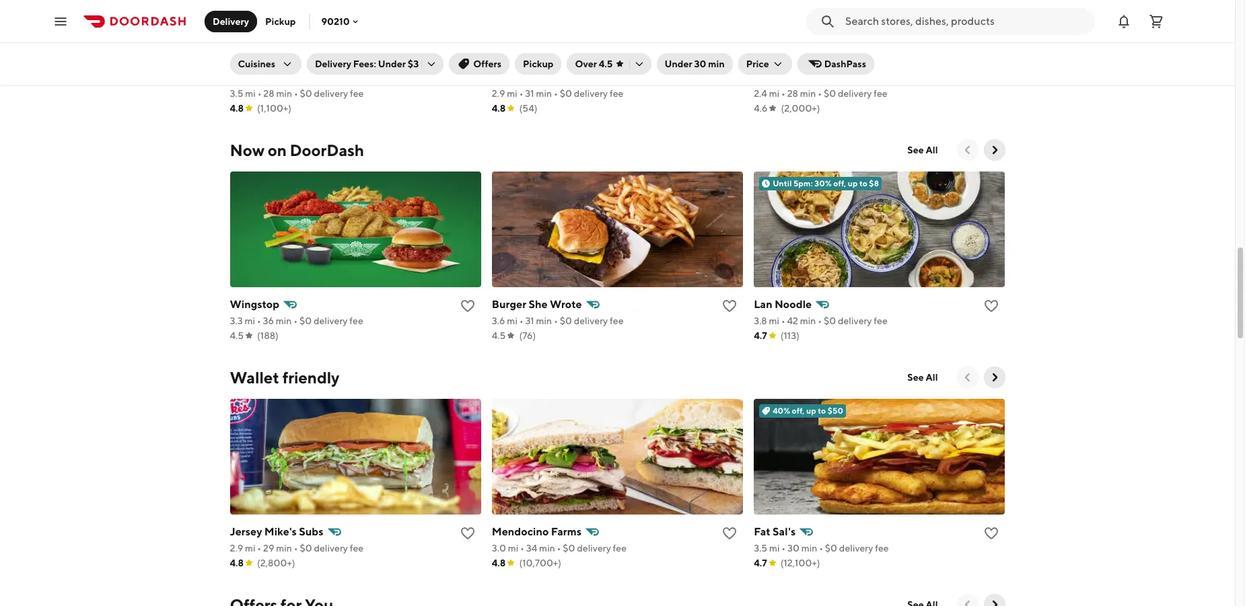 Task type: describe. For each thing, give the bounding box(es) containing it.
4.6
[[754, 103, 768, 114]]

4.5 for wingstop
[[230, 331, 244, 341]]

delivery button
[[205, 10, 257, 32]]

now on doordash
[[230, 141, 364, 160]]

$​0 for joe & the juice
[[824, 88, 836, 99]]

burger
[[492, 298, 527, 311]]

• up the (12,100+)
[[820, 543, 824, 554]]

90210
[[321, 16, 350, 27]]

see all link for now on doordash
[[900, 139, 946, 161]]

subs
[[299, 526, 324, 539]]

next button of carousel image
[[988, 143, 1002, 157]]

3.3 mi • 36 min • $​0 delivery fee
[[230, 316, 363, 327]]

delivery for uncle paulie's deli
[[574, 88, 608, 99]]

fee for jersey mike's subs
[[350, 543, 364, 554]]

$3
[[408, 59, 419, 69]]

• right 36
[[294, 316, 298, 327]]

fee for joe & the juice
[[874, 88, 888, 99]]

28 for &
[[788, 88, 799, 99]]

jersey
[[230, 526, 262, 539]]

wingstop
[[230, 298, 279, 311]]

$8
[[870, 178, 879, 189]]

min for joe & the juice
[[800, 88, 816, 99]]

fee for uncle paulie's deli
[[610, 88, 624, 99]]

• left 34
[[521, 543, 525, 554]]

fees:
[[353, 59, 376, 69]]

0 items, open order cart image
[[1149, 13, 1165, 29]]

on
[[268, 141, 287, 160]]

1 horizontal spatial pickup button
[[515, 53, 562, 75]]

click to add this store to your saved list image for uncle paulie's deli
[[722, 71, 738, 87]]

0 horizontal spatial to
[[818, 406, 826, 416]]

3.5 for gogobop korean rice bar
[[230, 88, 243, 99]]

2.9 for uncle paulie's deli
[[492, 88, 505, 99]]

mi for gogobop korean rice bar
[[245, 88, 256, 99]]

over 4.5 button
[[567, 53, 652, 75]]

fat sal's
[[754, 526, 796, 539]]

click to add this store to your saved list image for wingstop
[[460, 298, 476, 314]]

40% off, up to $50
[[773, 406, 844, 416]]

joe & the juice
[[754, 71, 845, 83]]

1 horizontal spatial click to add this store to your saved list image
[[722, 298, 738, 314]]

(113)
[[781, 331, 800, 341]]

3.6 mi • 31 min • $​0 delivery fee
[[492, 316, 624, 327]]

4.8 for jersey mike's subs
[[230, 558, 244, 569]]

offers
[[474, 59, 502, 69]]

mi for burger she wrote
[[507, 316, 518, 327]]

she
[[529, 298, 548, 311]]

3.8 mi • 42 min • $​0 delivery fee
[[754, 316, 888, 327]]

(1,100+)
[[257, 103, 292, 114]]

uncle paulie's deli
[[492, 71, 585, 83]]

next button of carousel image for previous button of carousel icon for wallet friendly
[[988, 371, 1002, 384]]

mi for fat sal's
[[770, 543, 780, 554]]

click to add this store to your saved list image for fat sal's
[[984, 526, 1000, 542]]

burger she wrote
[[492, 298, 582, 311]]

$​0 for wingstop
[[300, 316, 312, 327]]

now
[[230, 141, 265, 160]]

• down gogobop korean rice bar
[[294, 88, 298, 99]]

1 vertical spatial 30
[[788, 543, 800, 554]]

dashpass button
[[798, 53, 875, 75]]

1 under from the left
[[378, 59, 406, 69]]

delivery for jersey mike's subs
[[314, 543, 348, 554]]

jersey mike's subs
[[230, 526, 324, 539]]

3.5 mi • 30 min • $​0 delivery fee
[[754, 543, 889, 554]]

• down paulie's
[[554, 88, 558, 99]]

the
[[788, 71, 810, 83]]

lan noodle
[[754, 298, 812, 311]]

over
[[575, 59, 597, 69]]

• right 42 on the right bottom
[[818, 316, 822, 327]]

0 vertical spatial pickup button
[[257, 10, 304, 32]]

2.9 mi • 31 min • $​0 delivery fee
[[492, 88, 624, 99]]

$​0 for uncle paulie's deli
[[560, 88, 572, 99]]

doordash
[[290, 141, 364, 160]]

4.7 for wallet friendly
[[754, 558, 767, 569]]

2.4
[[754, 88, 768, 99]]

$50
[[828, 406, 844, 416]]

• down juice
[[818, 88, 822, 99]]

(76)
[[519, 331, 536, 341]]

4.8 for uncle paulie's deli
[[492, 103, 506, 114]]

0 vertical spatial up
[[848, 178, 858, 189]]

delivery for delivery fees: under $3
[[315, 59, 351, 69]]

cuisines
[[238, 59, 276, 69]]

• down sal's
[[782, 543, 786, 554]]

see all for now on doordash
[[908, 145, 938, 156]]

fee for wingstop
[[350, 316, 363, 327]]

(2,000+)
[[781, 103, 820, 114]]

gogobop
[[230, 71, 278, 83]]

(10,700+)
[[519, 558, 562, 569]]

all for now on doordash
[[926, 145, 938, 156]]

$​0 for mendocino farms
[[563, 543, 575, 554]]

5pm:
[[794, 178, 813, 189]]

• down gogobop
[[258, 88, 262, 99]]

previous button of carousel image for now on doordash
[[961, 143, 975, 157]]

• up (54)
[[520, 88, 524, 99]]

• left 42 on the right bottom
[[782, 316, 786, 327]]

open menu image
[[53, 13, 69, 29]]

min for uncle paulie's deli
[[536, 88, 552, 99]]

bar
[[343, 71, 360, 83]]

4.8 for mendocino farms
[[492, 558, 506, 569]]

mi for jersey mike's subs
[[245, 543, 256, 554]]

3.0 mi • 34 min • $​0 delivery fee
[[492, 543, 627, 554]]

joe
[[754, 71, 776, 83]]

$​0 for jersey mike's subs
[[300, 543, 312, 554]]

until
[[773, 178, 792, 189]]

min for mendocino farms
[[539, 543, 555, 554]]

delivery for delivery
[[213, 16, 249, 27]]

uncle
[[492, 71, 522, 83]]

mike's
[[264, 526, 297, 539]]

delivery fees: under $3
[[315, 59, 419, 69]]

3.8
[[754, 316, 767, 327]]

next button of carousel image for 1st previous button of carousel icon from the bottom of the page
[[988, 599, 1002, 607]]

• up "(76)"
[[520, 316, 524, 327]]

see for wallet friendly
[[908, 372, 924, 383]]

wallet
[[230, 368, 279, 387]]

under inside button
[[665, 59, 693, 69]]

pickup for right pickup button
[[523, 59, 554, 69]]

&
[[778, 71, 786, 83]]

min for lan noodle
[[801, 316, 816, 327]]



Task type: locate. For each thing, give the bounding box(es) containing it.
0 vertical spatial pickup
[[265, 16, 296, 27]]

30%
[[815, 178, 832, 189]]

0 horizontal spatial pickup
[[265, 16, 296, 27]]

sal's
[[773, 526, 796, 539]]

fee for lan noodle
[[874, 316, 888, 327]]

min right 34
[[539, 543, 555, 554]]

delivery for gogobop korean rice bar
[[314, 88, 348, 99]]

under
[[378, 59, 406, 69], [665, 59, 693, 69]]

1 vertical spatial all
[[926, 372, 938, 383]]

lan
[[754, 298, 773, 311]]

off, right 40%
[[792, 406, 805, 416]]

delivery
[[314, 88, 348, 99], [574, 88, 608, 99], [838, 88, 872, 99], [314, 316, 348, 327], [574, 316, 608, 327], [838, 316, 872, 327], [314, 543, 348, 554], [577, 543, 611, 554], [840, 543, 874, 554]]

4.8 down gogobop
[[230, 103, 244, 114]]

2.9 mi • 29 min • $​0 delivery fee
[[230, 543, 364, 554]]

2 previous button of carousel image from the top
[[961, 371, 975, 384]]

0 vertical spatial see
[[908, 145, 924, 156]]

wrote
[[550, 298, 582, 311]]

to left $8 on the right of page
[[860, 178, 868, 189]]

juice
[[812, 71, 845, 83]]

(188)
[[257, 331, 279, 341]]

1 vertical spatial pickup
[[523, 59, 554, 69]]

1 horizontal spatial 2.9
[[492, 88, 505, 99]]

see all link
[[900, 139, 946, 161], [900, 367, 946, 389]]

wallet friendly
[[230, 368, 340, 387]]

now on doordash link
[[230, 139, 364, 161]]

2.9 down uncle
[[492, 88, 505, 99]]

min up (2,000+) on the right top of the page
[[800, 88, 816, 99]]

1 vertical spatial pickup button
[[515, 53, 562, 75]]

34
[[526, 543, 538, 554]]

click to add this store to your saved list image down store search: begin typing to search for stores available on doordash "text field"
[[984, 71, 1000, 87]]

2 see all from the top
[[908, 372, 938, 383]]

min down she
[[536, 316, 552, 327]]

2 next button of carousel image from the top
[[988, 599, 1002, 607]]

under 30 min button
[[657, 53, 733, 75]]

delivery up cuisines
[[213, 16, 249, 27]]

see for now on doordash
[[908, 145, 924, 156]]

mi right '3.6'
[[507, 316, 518, 327]]

28
[[264, 88, 275, 99], [788, 88, 799, 99]]

mi down uncle
[[507, 88, 518, 99]]

1 all from the top
[[926, 145, 938, 156]]

$​0 for fat sal's
[[825, 543, 838, 554]]

1 31 from the top
[[525, 88, 534, 99]]

previous button of carousel image for wallet friendly
[[961, 371, 975, 384]]

31 for she
[[525, 316, 535, 327]]

click to add this store to your saved list image for juice
[[984, 71, 1000, 87]]

3.0
[[492, 543, 506, 554]]

0 vertical spatial 30
[[695, 59, 707, 69]]

until 5pm: 30% off, up to $8
[[773, 178, 879, 189]]

2.4 mi • 28 min • $​0 delivery fee
[[754, 88, 888, 99]]

min up '(1,100+)'
[[276, 88, 292, 99]]

price
[[747, 59, 769, 69]]

Store search: begin typing to search for stores available on DoorDash text field
[[846, 14, 1087, 29]]

30 up the (12,100+)
[[788, 543, 800, 554]]

delivery up rice
[[315, 59, 351, 69]]

min for gogobop korean rice bar
[[276, 88, 292, 99]]

1 vertical spatial delivery
[[315, 59, 351, 69]]

see
[[908, 145, 924, 156], [908, 372, 924, 383]]

pickup up cuisines button
[[265, 16, 296, 27]]

4.8 down 3.0
[[492, 558, 506, 569]]

fee for burger she wrote
[[610, 316, 624, 327]]

2.9 for jersey mike's subs
[[230, 543, 243, 554]]

1 horizontal spatial off,
[[834, 178, 847, 189]]

min
[[709, 59, 725, 69], [276, 88, 292, 99], [536, 88, 552, 99], [800, 88, 816, 99], [276, 316, 292, 327], [536, 316, 552, 327], [801, 316, 816, 327], [276, 543, 292, 554], [539, 543, 555, 554], [802, 543, 818, 554]]

all for wallet friendly
[[926, 372, 938, 383]]

1 next button of carousel image from the top
[[988, 371, 1002, 384]]

over 4.5
[[575, 59, 613, 69]]

2 28 from the left
[[788, 88, 799, 99]]

gogobop korean rice bar
[[230, 71, 360, 83]]

1 horizontal spatial pickup
[[523, 59, 554, 69]]

4.5 down 3.3
[[230, 331, 244, 341]]

2 4.7 from the top
[[754, 558, 767, 569]]

mendocino
[[492, 526, 549, 539]]

• down &
[[782, 88, 786, 99]]

1 vertical spatial previous button of carousel image
[[961, 371, 975, 384]]

wallet friendly link
[[230, 367, 340, 389]]

1 4.7 from the top
[[754, 331, 767, 341]]

see all link for wallet friendly
[[900, 367, 946, 389]]

1 horizontal spatial up
[[848, 178, 858, 189]]

31
[[525, 88, 534, 99], [525, 316, 535, 327]]

offers button
[[449, 53, 510, 75]]

31 for paulie's
[[525, 88, 534, 99]]

0 vertical spatial off,
[[834, 178, 847, 189]]

delivery for mendocino farms
[[577, 543, 611, 554]]

28 for korean
[[264, 88, 275, 99]]

dashpass
[[825, 59, 867, 69]]

3.6
[[492, 316, 505, 327]]

pickup
[[265, 16, 296, 27], [523, 59, 554, 69]]

click to add this store to your saved list image
[[460, 71, 476, 87], [984, 71, 1000, 87], [722, 298, 738, 314]]

$​0
[[300, 88, 312, 99], [560, 88, 572, 99], [824, 88, 836, 99], [300, 316, 312, 327], [560, 316, 572, 327], [824, 316, 836, 327], [300, 543, 312, 554], [563, 543, 575, 554], [825, 543, 838, 554]]

min down paulie's
[[536, 88, 552, 99]]

28 up '(1,100+)'
[[264, 88, 275, 99]]

fee for mendocino farms
[[613, 543, 627, 554]]

1 vertical spatial next button of carousel image
[[988, 599, 1002, 607]]

3.5 for fat sal's
[[754, 543, 768, 554]]

• down farms
[[557, 543, 561, 554]]

2 see all link from the top
[[900, 367, 946, 389]]

(2,800+)
[[257, 558, 295, 569]]

31 up (54)
[[525, 88, 534, 99]]

1 horizontal spatial 30
[[788, 543, 800, 554]]

friendly
[[283, 368, 340, 387]]

2 under from the left
[[665, 59, 693, 69]]

delivery for fat sal's
[[840, 543, 874, 554]]

4.7
[[754, 331, 767, 341], [754, 558, 767, 569]]

0 horizontal spatial under
[[378, 59, 406, 69]]

up
[[848, 178, 858, 189], [807, 406, 817, 416]]

$​0 for lan noodle
[[824, 316, 836, 327]]

4.5 down '3.6'
[[492, 331, 506, 341]]

3.5 down the 'fat'
[[754, 543, 768, 554]]

0 vertical spatial all
[[926, 145, 938, 156]]

min right 42 on the right bottom
[[801, 316, 816, 327]]

4.7 down the 'fat'
[[754, 558, 767, 569]]

pickup up uncle paulie's deli
[[523, 59, 554, 69]]

4.5 inside button
[[599, 59, 613, 69]]

click to add this store to your saved list image for jersey mike's subs
[[460, 526, 476, 542]]

(12,100+)
[[781, 558, 821, 569]]

delivery inside button
[[213, 16, 249, 27]]

mi for wingstop
[[245, 316, 255, 327]]

0 vertical spatial see all link
[[900, 139, 946, 161]]

fat
[[754, 526, 771, 539]]

0 horizontal spatial delivery
[[213, 16, 249, 27]]

korean
[[280, 71, 316, 83]]

3.5 mi • 28 min • $​0 delivery fee
[[230, 88, 364, 99]]

noodle
[[775, 298, 812, 311]]

0 vertical spatial see all
[[908, 145, 938, 156]]

0 horizontal spatial 30
[[695, 59, 707, 69]]

3.3
[[230, 316, 243, 327]]

up left $8 on the right of page
[[848, 178, 858, 189]]

0 horizontal spatial 4.5
[[230, 331, 244, 341]]

cuisines button
[[230, 53, 302, 75]]

1 horizontal spatial under
[[665, 59, 693, 69]]

40%
[[773, 406, 791, 416]]

delivery for burger she wrote
[[574, 316, 608, 327]]

notification bell image
[[1116, 13, 1133, 29]]

next button of carousel image
[[988, 371, 1002, 384], [988, 599, 1002, 607]]

2 31 from the top
[[525, 316, 535, 327]]

$​0 for gogobop korean rice bar
[[300, 88, 312, 99]]

1 horizontal spatial 4.5
[[492, 331, 506, 341]]

42
[[788, 316, 799, 327]]

0 horizontal spatial off,
[[792, 406, 805, 416]]

see all for wallet friendly
[[908, 372, 938, 383]]

30 left price
[[695, 59, 707, 69]]

30
[[695, 59, 707, 69], [788, 543, 800, 554]]

click to add this store to your saved list image for lan noodle
[[984, 298, 1000, 314]]

2.9 down jersey
[[230, 543, 243, 554]]

4.8
[[230, 103, 244, 114], [492, 103, 506, 114], [230, 558, 244, 569], [492, 558, 506, 569]]

2 all from the top
[[926, 372, 938, 383]]

31 up "(76)"
[[525, 316, 535, 327]]

• left 29
[[257, 543, 261, 554]]

delivery for lan noodle
[[838, 316, 872, 327]]

2 horizontal spatial click to add this store to your saved list image
[[984, 71, 1000, 87]]

pickup button up 2.9 mi • 31 min • $​0 delivery fee
[[515, 53, 562, 75]]

0 vertical spatial previous button of carousel image
[[961, 143, 975, 157]]

4.5
[[599, 59, 613, 69], [230, 331, 244, 341], [492, 331, 506, 341]]

1 vertical spatial 4.7
[[754, 558, 767, 569]]

4.8 for gogobop korean rice bar
[[230, 103, 244, 114]]

28 up (2,000+) on the right top of the page
[[788, 88, 799, 99]]

fee
[[350, 88, 364, 99], [610, 88, 624, 99], [874, 88, 888, 99], [350, 316, 363, 327], [610, 316, 624, 327], [874, 316, 888, 327], [350, 543, 364, 554], [613, 543, 627, 554], [876, 543, 889, 554]]

4.7 for now on doordash
[[754, 331, 767, 341]]

1 vertical spatial to
[[818, 406, 826, 416]]

2 horizontal spatial 4.5
[[599, 59, 613, 69]]

mendocino farms
[[492, 526, 582, 539]]

0 horizontal spatial pickup button
[[257, 10, 304, 32]]

0 vertical spatial 2.9
[[492, 88, 505, 99]]

1 previous button of carousel image from the top
[[961, 143, 975, 157]]

• down "mike's"
[[294, 543, 298, 554]]

3 previous button of carousel image from the top
[[961, 599, 975, 607]]

1 vertical spatial see
[[908, 372, 924, 383]]

1 vertical spatial 2.9
[[230, 543, 243, 554]]

4.5 right over
[[599, 59, 613, 69]]

mi right 3.3
[[245, 316, 255, 327]]

1 vertical spatial off,
[[792, 406, 805, 416]]

0 vertical spatial 31
[[525, 88, 534, 99]]

min right 29
[[276, 543, 292, 554]]

• down wrote at left
[[554, 316, 558, 327]]

1 horizontal spatial 28
[[788, 88, 799, 99]]

mi right 3.0
[[508, 543, 519, 554]]

30 inside button
[[695, 59, 707, 69]]

click to add this store to your saved list image for bar
[[460, 71, 476, 87]]

up left "$50"
[[807, 406, 817, 416]]

1 vertical spatial 31
[[525, 316, 535, 327]]

0 horizontal spatial 3.5
[[230, 88, 243, 99]]

min for burger she wrote
[[536, 316, 552, 327]]

delivery for joe & the juice
[[838, 88, 872, 99]]

(54)
[[519, 103, 538, 114]]

paulie's
[[524, 71, 563, 83]]

4.8 down jersey
[[230, 558, 244, 569]]

1 see all link from the top
[[900, 139, 946, 161]]

•
[[258, 88, 262, 99], [294, 88, 298, 99], [520, 88, 524, 99], [554, 88, 558, 99], [782, 88, 786, 99], [818, 88, 822, 99], [257, 316, 261, 327], [294, 316, 298, 327], [520, 316, 524, 327], [554, 316, 558, 327], [782, 316, 786, 327], [818, 316, 822, 327], [257, 543, 261, 554], [294, 543, 298, 554], [521, 543, 525, 554], [557, 543, 561, 554], [782, 543, 786, 554], [820, 543, 824, 554]]

0 vertical spatial to
[[860, 178, 868, 189]]

1 horizontal spatial 3.5
[[754, 543, 768, 554]]

4.5 for burger she wrote
[[492, 331, 506, 341]]

to left "$50"
[[818, 406, 826, 416]]

mi down gogobop
[[245, 88, 256, 99]]

mi right 2.4
[[769, 88, 780, 99]]

2 see from the top
[[908, 372, 924, 383]]

mi for mendocino farms
[[508, 543, 519, 554]]

price button
[[739, 53, 792, 75]]

fee for fat sal's
[[876, 543, 889, 554]]

1 28 from the left
[[264, 88, 275, 99]]

mi down jersey
[[245, 543, 256, 554]]

off, right 30%
[[834, 178, 847, 189]]

mi
[[245, 88, 256, 99], [507, 88, 518, 99], [769, 88, 780, 99], [245, 316, 255, 327], [507, 316, 518, 327], [769, 316, 780, 327], [245, 543, 256, 554], [508, 543, 519, 554], [770, 543, 780, 554]]

deli
[[565, 71, 585, 83]]

0 vertical spatial 4.7
[[754, 331, 767, 341]]

1 vertical spatial up
[[807, 406, 817, 416]]

min for fat sal's
[[802, 543, 818, 554]]

1 vertical spatial see all
[[908, 372, 938, 383]]

previous button of carousel image
[[961, 143, 975, 157], [961, 371, 975, 384], [961, 599, 975, 607]]

click to add this store to your saved list image down the offers
[[460, 71, 476, 87]]

click to add this store to your saved list image
[[722, 71, 738, 87], [460, 298, 476, 314], [984, 298, 1000, 314], [460, 526, 476, 542], [722, 526, 738, 542], [984, 526, 1000, 542]]

fee for gogobop korean rice bar
[[350, 88, 364, 99]]

rice
[[318, 71, 340, 83]]

$​0 for burger she wrote
[[560, 316, 572, 327]]

0 horizontal spatial up
[[807, 406, 817, 416]]

delivery for wingstop
[[314, 316, 348, 327]]

2.9
[[492, 88, 505, 99], [230, 543, 243, 554]]

0 horizontal spatial 2.9
[[230, 543, 243, 554]]

1 vertical spatial see all link
[[900, 367, 946, 389]]

• left 36
[[257, 316, 261, 327]]

4.7 down 3.8
[[754, 331, 767, 341]]

min left price
[[709, 59, 725, 69]]

min inside button
[[709, 59, 725, 69]]

mi down the fat sal's
[[770, 543, 780, 554]]

1 see all from the top
[[908, 145, 938, 156]]

mi right 3.8
[[769, 316, 780, 327]]

mi for lan noodle
[[769, 316, 780, 327]]

off,
[[834, 178, 847, 189], [792, 406, 805, 416]]

min for wingstop
[[276, 316, 292, 327]]

1 vertical spatial 3.5
[[754, 543, 768, 554]]

1 see from the top
[[908, 145, 924, 156]]

0 horizontal spatial click to add this store to your saved list image
[[460, 71, 476, 87]]

click to add this store to your saved list image left lan
[[722, 298, 738, 314]]

farms
[[551, 526, 582, 539]]

min right 36
[[276, 316, 292, 327]]

mi for joe & the juice
[[769, 88, 780, 99]]

90210 button
[[321, 16, 361, 27]]

pickup button up cuisines button
[[257, 10, 304, 32]]

3.5 down gogobop
[[230, 88, 243, 99]]

3.5
[[230, 88, 243, 99], [754, 543, 768, 554]]

0 vertical spatial next button of carousel image
[[988, 371, 1002, 384]]

0 vertical spatial 3.5
[[230, 88, 243, 99]]

0 horizontal spatial 28
[[264, 88, 275, 99]]

click to add this store to your saved list image for mendocino farms
[[722, 526, 738, 542]]

0 vertical spatial delivery
[[213, 16, 249, 27]]

1 horizontal spatial delivery
[[315, 59, 351, 69]]

29
[[263, 543, 274, 554]]

under 30 min
[[665, 59, 725, 69]]

to
[[860, 178, 868, 189], [818, 406, 826, 416]]

pickup for the topmost pickup button
[[265, 16, 296, 27]]

1 horizontal spatial to
[[860, 178, 868, 189]]

4.8 left (54)
[[492, 103, 506, 114]]

pickup button
[[257, 10, 304, 32], [515, 53, 562, 75]]

36
[[263, 316, 274, 327]]

2 vertical spatial previous button of carousel image
[[961, 599, 975, 607]]

min for jersey mike's subs
[[276, 543, 292, 554]]

min up the (12,100+)
[[802, 543, 818, 554]]

mi for uncle paulie's deli
[[507, 88, 518, 99]]



Task type: vqa. For each thing, say whether or not it's contained in the screenshot.
Next button of carousel image related to Wallet friendly
yes



